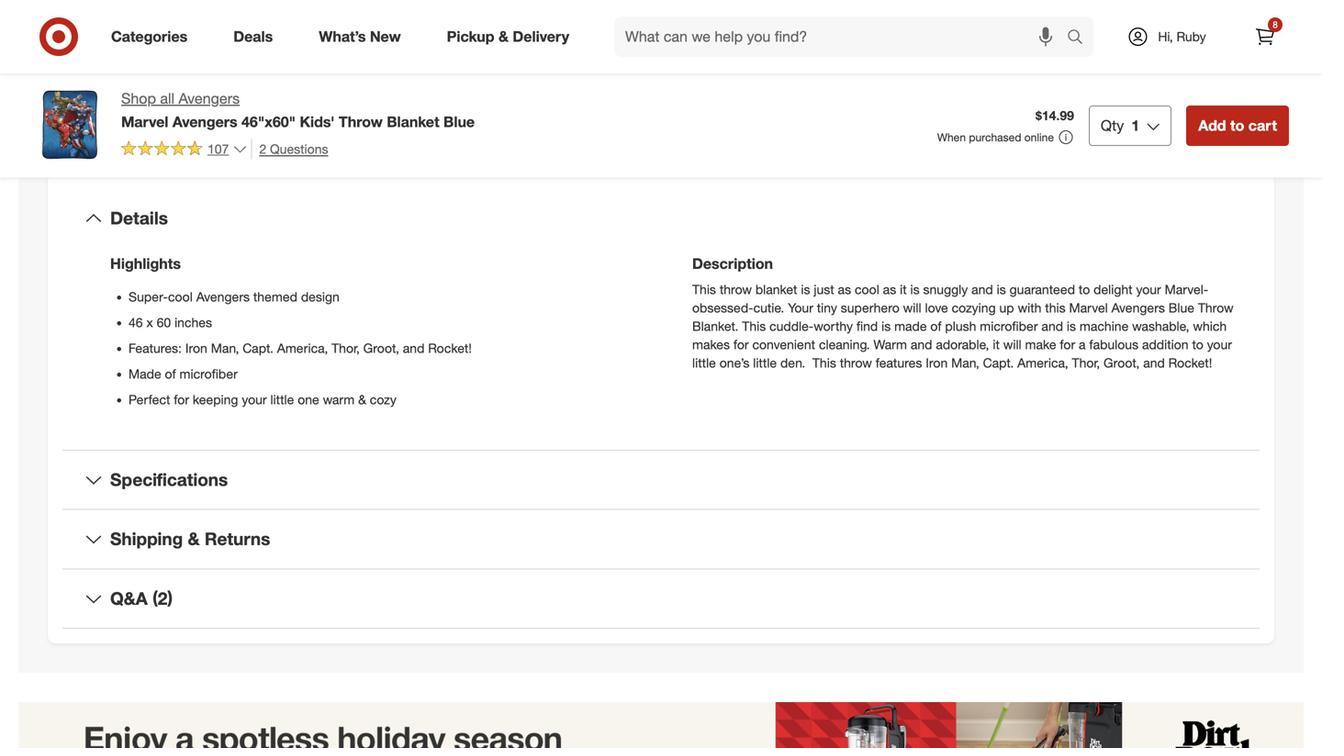 Task type: describe. For each thing, give the bounding box(es) containing it.
1 horizontal spatial throw
[[840, 355, 872, 371]]

with
[[1018, 300, 1042, 316]]

features:
[[129, 341, 182, 357]]

add
[[1199, 116, 1226, 134]]

0 horizontal spatial little
[[270, 392, 294, 408]]

blue inside description this throw blanket is just as cool as it is snuggly and is guaranteed to delight your marvel- obsessed-cutie. your tiny superhero will love cozying up with this marvel avengers blue throw blanket. this cuddle-worthy find is made of plush microfiber and is machine washable, which makes for convenient cleaning. warm and adorable, it will make for a fabulous addition to your little one's little den.   this throw features iron man, capt. america, thor, groot, and rocket!
[[1169, 300, 1195, 316]]

details button
[[62, 189, 1260, 248]]

returns
[[205, 529, 270, 550]]

a
[[1079, 337, 1086, 353]]

deals link
[[218, 17, 296, 57]]

image of marvel avengers 46"x60" kids' throw blanket blue image
[[33, 88, 107, 162]]

your
[[788, 300, 813, 316]]

2 questions link
[[251, 139, 328, 160]]

up
[[1000, 300, 1014, 316]]

questions
[[270, 141, 328, 157]]

warm
[[323, 392, 355, 408]]

super-
[[129, 289, 168, 305]]

0 vertical spatial throw
[[720, 282, 752, 298]]

0 vertical spatial will
[[903, 300, 922, 316]]

made
[[895, 318, 927, 335]]

cozy
[[370, 392, 397, 408]]

1 vertical spatial of
[[165, 366, 176, 382]]

washable,
[[1132, 318, 1190, 335]]

0 horizontal spatial man,
[[211, 341, 239, 357]]

0 horizontal spatial iron
[[185, 341, 207, 357]]

2
[[259, 141, 266, 157]]

this
[[1045, 300, 1066, 316]]

0 horizontal spatial cool
[[168, 289, 193, 305]]

categories
[[111, 28, 188, 46]]

to inside the add to cart button
[[1231, 116, 1245, 134]]

pickup & delivery
[[447, 28, 569, 46]]

0 horizontal spatial for
[[174, 392, 189, 408]]

inches
[[175, 315, 212, 331]]

purchased
[[969, 130, 1022, 144]]

2 horizontal spatial for
[[1060, 337, 1075, 353]]

throw inside shop all avengers marvel avengers 46"x60" kids' throw blanket blue
[[339, 113, 383, 131]]

guaranteed
[[1010, 282, 1075, 298]]

kids'
[[300, 113, 335, 131]]

worthy
[[814, 318, 853, 335]]

pickup
[[447, 28, 495, 46]]

x
[[146, 315, 153, 331]]

superhero
[[841, 300, 900, 316]]

specifications
[[110, 469, 228, 490]]

2 vertical spatial this
[[813, 355, 836, 371]]

shop
[[121, 90, 156, 107]]

what's new link
[[303, 17, 424, 57]]

cool inside description this throw blanket is just as cool as it is snuggly and is guaranteed to delight your marvel- obsessed-cutie. your tiny superhero will love cozying up with this marvel avengers blue throw blanket. this cuddle-worthy find is made of plush microfiber and is machine washable, which makes for convenient cleaning. warm and adorable, it will make for a fabulous addition to your little one's little den.   this throw features iron man, capt. america, thor, groot, and rocket!
[[855, 282, 880, 298]]

avengers up "107"
[[173, 113, 237, 131]]

ruby
[[1177, 28, 1206, 45]]

find
[[857, 318, 878, 335]]

0 horizontal spatial rocket!
[[428, 341, 472, 357]]

what's new
[[319, 28, 401, 46]]

0 vertical spatial advertisement region
[[683, 0, 1289, 54]]

features: iron man, capt. america, thor, groot, and rocket!
[[129, 341, 472, 357]]

is up up
[[997, 282, 1006, 298]]

107 link
[[121, 139, 247, 161]]

design
[[301, 289, 340, 305]]

highlights
[[110, 255, 181, 273]]

shipping & returns
[[110, 529, 270, 550]]

avengers inside description this throw blanket is just as cool as it is snuggly and is guaranteed to delight your marvel- obsessed-cutie. your tiny superhero will love cozying up with this marvel avengers blue throw blanket. this cuddle-worthy find is made of plush microfiber and is machine washable, which makes for convenient cleaning. warm and adorable, it will make for a fabulous addition to your little one's little den.   this throw features iron man, capt. america, thor, groot, and rocket!
[[1112, 300, 1165, 316]]

shipping
[[110, 529, 183, 550]]

avengers right all
[[179, 90, 240, 107]]

machine
[[1080, 318, 1129, 335]]

marvel inside description this throw blanket is just as cool as it is snuggly and is guaranteed to delight your marvel- obsessed-cutie. your tiny superhero will love cozying up with this marvel avengers blue throw blanket. this cuddle-worthy find is made of plush microfiber and is machine washable, which makes for convenient cleaning. warm and adorable, it will make for a fabulous addition to your little one's little den.   this throw features iron man, capt. america, thor, groot, and rocket!
[[1069, 300, 1108, 316]]

description this throw blanket is just as cool as it is snuggly and is guaranteed to delight your marvel- obsessed-cutie. your tiny superhero will love cozying up with this marvel avengers blue throw blanket. this cuddle-worthy find is made of plush microfiber and is machine washable, which makes for convenient cleaning. warm and adorable, it will make for a fabulous addition to your little one's little den.   this throw features iron man, capt. america, thor, groot, and rocket!
[[692, 255, 1234, 371]]

search button
[[1059, 17, 1103, 61]]

0 horizontal spatial it
[[900, 282, 907, 298]]

46"x60"
[[242, 113, 296, 131]]

0 vertical spatial your
[[1136, 282, 1161, 298]]

online
[[1025, 130, 1054, 144]]

perfect for keeping your little one warm & cozy
[[129, 392, 397, 408]]

0 vertical spatial this
[[692, 282, 716, 298]]

is left "machine"
[[1067, 318, 1076, 335]]

2 horizontal spatial little
[[753, 355, 777, 371]]

q&a (2) button
[[62, 570, 1260, 628]]

just
[[814, 282, 834, 298]]

1 vertical spatial advertisement region
[[18, 703, 1304, 748]]

snuggly
[[923, 282, 968, 298]]

8 link
[[1245, 17, 1286, 57]]

What can we help you find? suggestions appear below search field
[[614, 17, 1072, 57]]

marvel-
[[1165, 282, 1209, 298]]

avengers up inches
[[196, 289, 250, 305]]

which
[[1193, 318, 1227, 335]]

1 vertical spatial will
[[1003, 337, 1022, 353]]

all
[[160, 90, 175, 107]]

q&a (2)
[[110, 588, 173, 609]]

new
[[370, 28, 401, 46]]

obsessed-
[[692, 300, 754, 316]]

makes
[[692, 337, 730, 353]]

deals
[[233, 28, 273, 46]]

1 horizontal spatial little
[[692, 355, 716, 371]]

delivery
[[513, 28, 569, 46]]

qty
[[1101, 116, 1124, 134]]



Task type: vqa. For each thing, say whether or not it's contained in the screenshot.
the bottom will
yes



Task type: locate. For each thing, give the bounding box(es) containing it.
for left a
[[1060, 337, 1075, 353]]

will up made on the top of the page
[[903, 300, 922, 316]]

thor,
[[332, 341, 360, 357], [1072, 355, 1100, 371]]

plush
[[945, 318, 977, 335]]

0 horizontal spatial capt.
[[243, 341, 274, 357]]

shop all avengers marvel avengers 46"x60" kids' throw blanket blue
[[121, 90, 475, 131]]

1 horizontal spatial man,
[[951, 355, 980, 371]]

2 as from the left
[[883, 282, 896, 298]]

1 as from the left
[[838, 282, 851, 298]]

1 vertical spatial microfiber
[[180, 366, 238, 382]]

throw right kids'
[[339, 113, 383, 131]]

1 vertical spatial blue
[[1169, 300, 1195, 316]]

blanket
[[387, 113, 440, 131]]

0 horizontal spatial as
[[838, 282, 851, 298]]

0 horizontal spatial america,
[[277, 341, 328, 357]]

2 horizontal spatial your
[[1207, 337, 1232, 353]]

groot, down fabulous
[[1104, 355, 1140, 371]]

1 horizontal spatial america,
[[1018, 355, 1069, 371]]

image gallery element
[[33, 0, 639, 95]]

little left the one
[[270, 392, 294, 408]]

0 vertical spatial marvel
[[121, 113, 168, 131]]

throw
[[720, 282, 752, 298], [840, 355, 872, 371]]

cutie.
[[754, 300, 785, 316]]

groot, up cozy
[[363, 341, 399, 357]]

man, inside description this throw blanket is just as cool as it is snuggly and is guaranteed to delight your marvel- obsessed-cutie. your tiny superhero will love cozying up with this marvel avengers blue throw blanket. this cuddle-worthy find is made of plush microfiber and is machine washable, which makes for convenient cleaning. warm and adorable, it will make for a fabulous addition to your little one's little den.   this throw features iron man, capt. america, thor, groot, and rocket!
[[951, 355, 980, 371]]

for up "one's"
[[734, 337, 749, 353]]

thor, inside description this throw blanket is just as cool as it is snuggly and is guaranteed to delight your marvel- obsessed-cutie. your tiny superhero will love cozying up with this marvel avengers blue throw blanket. this cuddle-worthy find is made of plush microfiber and is machine washable, which makes for convenient cleaning. warm and adorable, it will make for a fabulous addition to your little one's little den.   this throw features iron man, capt. america, thor, groot, and rocket!
[[1072, 355, 1100, 371]]

2 questions
[[259, 141, 328, 157]]

will left make
[[1003, 337, 1022, 353]]

to right add
[[1231, 116, 1245, 134]]

america, down make
[[1018, 355, 1069, 371]]

1 vertical spatial it
[[993, 337, 1000, 353]]

1 vertical spatial throw
[[840, 355, 872, 371]]

one
[[298, 392, 319, 408]]

of inside description this throw blanket is just as cool as it is snuggly and is guaranteed to delight your marvel- obsessed-cutie. your tiny superhero will love cozying up with this marvel avengers blue throw blanket. this cuddle-worthy find is made of plush microfiber and is machine washable, which makes for convenient cleaning. warm and adorable, it will make for a fabulous addition to your little one's little den.   this throw features iron man, capt. america, thor, groot, and rocket!
[[931, 318, 942, 335]]

46
[[129, 315, 143, 331]]

your
[[1136, 282, 1161, 298], [1207, 337, 1232, 353], [242, 392, 267, 408]]

0 horizontal spatial to
[[1079, 282, 1090, 298]]

and
[[972, 282, 993, 298], [1042, 318, 1063, 335], [911, 337, 933, 353], [403, 341, 425, 357], [1143, 355, 1165, 371]]

perfect
[[129, 392, 170, 408]]

marvel avengers 46&#34;x60&#34; kids&#39; throw blanket blue, 5 of 6 image
[[33, 0, 329, 89]]

blue
[[444, 113, 475, 131], [1169, 300, 1195, 316]]

0 horizontal spatial throw
[[720, 282, 752, 298]]

blue inside shop all avengers marvel avengers 46"x60" kids' throw blanket blue
[[444, 113, 475, 131]]

1 horizontal spatial as
[[883, 282, 896, 298]]

this
[[692, 282, 716, 298], [742, 318, 766, 335], [813, 355, 836, 371]]

1 horizontal spatial of
[[931, 318, 942, 335]]

1 horizontal spatial iron
[[926, 355, 948, 371]]

hi,
[[1158, 28, 1173, 45]]

avengers
[[179, 90, 240, 107], [173, 113, 237, 131], [196, 289, 250, 305], [1112, 300, 1165, 316]]

will
[[903, 300, 922, 316], [1003, 337, 1022, 353]]

1 horizontal spatial to
[[1192, 337, 1204, 353]]

2 horizontal spatial &
[[499, 28, 509, 46]]

it right adorable,
[[993, 337, 1000, 353]]

capt. down adorable,
[[983, 355, 1014, 371]]

when purchased online
[[937, 130, 1054, 144]]

& inside shipping & returns dropdown button
[[188, 529, 200, 550]]

adorable,
[[936, 337, 989, 353]]

blanket
[[756, 282, 798, 298]]

cool up superhero
[[855, 282, 880, 298]]

is left 'snuggly'
[[910, 282, 920, 298]]

2 horizontal spatial this
[[813, 355, 836, 371]]

microfiber up keeping on the bottom
[[180, 366, 238, 382]]

this down cleaning.
[[813, 355, 836, 371]]

2 vertical spatial your
[[242, 392, 267, 408]]

description
[[692, 255, 773, 273]]

for
[[734, 337, 749, 353], [1060, 337, 1075, 353], [174, 392, 189, 408]]

& left cozy
[[358, 392, 366, 408]]

0 horizontal spatial microfiber
[[180, 366, 238, 382]]

for down made of microfiber
[[174, 392, 189, 408]]

0 horizontal spatial this
[[692, 282, 716, 298]]

microfiber down up
[[980, 318, 1038, 335]]

1 horizontal spatial it
[[993, 337, 1000, 353]]

capt. up perfect for keeping your little one warm & cozy
[[243, 341, 274, 357]]

this down cutie.
[[742, 318, 766, 335]]

your right delight
[[1136, 282, 1161, 298]]

60
[[157, 315, 171, 331]]

is up warm in the top of the page
[[882, 318, 891, 335]]

to left delight
[[1079, 282, 1090, 298]]

fabulous
[[1090, 337, 1139, 353]]

as
[[838, 282, 851, 298], [883, 282, 896, 298]]

your down which
[[1207, 337, 1232, 353]]

1 vertical spatial this
[[742, 318, 766, 335]]

& inside pickup & delivery link
[[499, 28, 509, 46]]

blanket.
[[692, 318, 739, 335]]

0 vertical spatial blue
[[444, 113, 475, 131]]

0 horizontal spatial of
[[165, 366, 176, 382]]

iron inside description this throw blanket is just as cool as it is snuggly and is guaranteed to delight your marvel- obsessed-cutie. your tiny superhero will love cozying up with this marvel avengers blue throw blanket. this cuddle-worthy find is made of plush microfiber and is machine washable, which makes for convenient cleaning. warm and adorable, it will make for a fabulous addition to your little one's little den.   this throw features iron man, capt. america, thor, groot, and rocket!
[[926, 355, 948, 371]]

1 horizontal spatial marvel
[[1069, 300, 1108, 316]]

cool
[[855, 282, 880, 298], [168, 289, 193, 305]]

avengers up washable,
[[1112, 300, 1165, 316]]

1 horizontal spatial &
[[358, 392, 366, 408]]

themed
[[253, 289, 298, 305]]

it
[[900, 282, 907, 298], [993, 337, 1000, 353]]

your right keeping on the bottom
[[242, 392, 267, 408]]

& right pickup
[[499, 28, 509, 46]]

0 vertical spatial of
[[931, 318, 942, 335]]

blue right the blanket
[[444, 113, 475, 131]]

0 horizontal spatial throw
[[339, 113, 383, 131]]

1 horizontal spatial blue
[[1169, 300, 1195, 316]]

as right just
[[838, 282, 851, 298]]

iron down adorable,
[[926, 355, 948, 371]]

groot,
[[363, 341, 399, 357], [1104, 355, 1140, 371]]

one's
[[720, 355, 750, 371]]

cart
[[1249, 116, 1277, 134]]

advertisement region
[[683, 0, 1289, 54], [18, 703, 1304, 748]]

love
[[925, 300, 948, 316]]

0 vertical spatial &
[[499, 28, 509, 46]]

0 horizontal spatial marvel
[[121, 113, 168, 131]]

8
[[1273, 19, 1278, 30]]

0 horizontal spatial thor,
[[332, 341, 360, 357]]

throw inside description this throw blanket is just as cool as it is snuggly and is guaranteed to delight your marvel- obsessed-cutie. your tiny superhero will love cozying up with this marvel avengers blue throw blanket. this cuddle-worthy find is made of plush microfiber and is machine washable, which makes for convenient cleaning. warm and adorable, it will make for a fabulous addition to your little one's little den.   this throw features iron man, capt. america, thor, groot, and rocket!
[[1198, 300, 1234, 316]]

rocket! inside description this throw blanket is just as cool as it is snuggly and is guaranteed to delight your marvel- obsessed-cutie. your tiny superhero will love cozying up with this marvel avengers blue throw blanket. this cuddle-worthy find is made of plush microfiber and is machine washable, which makes for convenient cleaning. warm and adorable, it will make for a fabulous addition to your little one's little den.   this throw features iron man, capt. america, thor, groot, and rocket!
[[1169, 355, 1212, 371]]

made of microfiber
[[129, 366, 238, 382]]

to
[[1231, 116, 1245, 134], [1079, 282, 1090, 298], [1192, 337, 1204, 353]]

of right made
[[165, 366, 176, 382]]

1 horizontal spatial thor,
[[1072, 355, 1100, 371]]

thor, down a
[[1072, 355, 1100, 371]]

1 horizontal spatial groot,
[[1104, 355, 1140, 371]]

search
[[1059, 29, 1103, 47]]

groot, inside description this throw blanket is just as cool as it is snuggly and is guaranteed to delight your marvel- obsessed-cutie. your tiny superhero will love cozying up with this marvel avengers blue throw blanket. this cuddle-worthy find is made of plush microfiber and is machine washable, which makes for convenient cleaning. warm and adorable, it will make for a fabulous addition to your little one's little den.   this throw features iron man, capt. america, thor, groot, and rocket!
[[1104, 355, 1140, 371]]

shipping & returns button
[[62, 510, 1260, 569]]

throw down cleaning.
[[840, 355, 872, 371]]

0 horizontal spatial your
[[242, 392, 267, 408]]

addition
[[1142, 337, 1189, 353]]

0 vertical spatial microfiber
[[980, 318, 1038, 335]]

of down the love
[[931, 318, 942, 335]]

0 horizontal spatial groot,
[[363, 341, 399, 357]]

(2)
[[153, 588, 173, 609]]

1 vertical spatial your
[[1207, 337, 1232, 353]]

iron down inches
[[185, 341, 207, 357]]

1 horizontal spatial throw
[[1198, 300, 1234, 316]]

& for delivery
[[499, 28, 509, 46]]

0 horizontal spatial &
[[188, 529, 200, 550]]

it up made on the top of the page
[[900, 282, 907, 298]]

hi, ruby
[[1158, 28, 1206, 45]]

0 vertical spatial to
[[1231, 116, 1245, 134]]

46 x 60 inches
[[129, 315, 212, 331]]

iron
[[185, 341, 207, 357], [926, 355, 948, 371]]

1 horizontal spatial this
[[742, 318, 766, 335]]

0 horizontal spatial will
[[903, 300, 922, 316]]

as up superhero
[[883, 282, 896, 298]]

1 horizontal spatial microfiber
[[980, 318, 1038, 335]]

details
[[110, 208, 168, 229]]

america, up the one
[[277, 341, 328, 357]]

convenient
[[753, 337, 816, 353]]

warm
[[874, 337, 907, 353]]

1 vertical spatial marvel
[[1069, 300, 1108, 316]]

delight
[[1094, 282, 1133, 298]]

microfiber inside description this throw blanket is just as cool as it is snuggly and is guaranteed to delight your marvel- obsessed-cutie. your tiny superhero will love cozying up with this marvel avengers blue throw blanket. this cuddle-worthy find is made of plush microfiber and is machine washable, which makes for convenient cleaning. warm and adorable, it will make for a fabulous addition to your little one's little den.   this throw features iron man, capt. america, thor, groot, and rocket!
[[980, 318, 1038, 335]]

1 horizontal spatial cool
[[855, 282, 880, 298]]

2 vertical spatial to
[[1192, 337, 1204, 353]]

throw up which
[[1198, 300, 1234, 316]]

microfiber
[[980, 318, 1038, 335], [180, 366, 238, 382]]

cleaning.
[[819, 337, 870, 353]]

when
[[937, 130, 966, 144]]

2 vertical spatial &
[[188, 529, 200, 550]]

is left just
[[801, 282, 810, 298]]

107
[[208, 141, 229, 157]]

add to cart
[[1199, 116, 1277, 134]]

marvel inside shop all avengers marvel avengers 46"x60" kids' throw blanket blue
[[121, 113, 168, 131]]

throw
[[339, 113, 383, 131], [1198, 300, 1234, 316]]

1 horizontal spatial capt.
[[983, 355, 1014, 371]]

specifications button
[[62, 451, 1260, 509]]

to down which
[[1192, 337, 1204, 353]]

little down convenient at the top of the page
[[753, 355, 777, 371]]

marvel up "machine"
[[1069, 300, 1108, 316]]

&
[[499, 28, 509, 46], [358, 392, 366, 408], [188, 529, 200, 550]]

& left returns
[[188, 529, 200, 550]]

1 horizontal spatial for
[[734, 337, 749, 353]]

2 horizontal spatial to
[[1231, 116, 1245, 134]]

1 horizontal spatial will
[[1003, 337, 1022, 353]]

marvel
[[121, 113, 168, 131], [1069, 300, 1108, 316]]

marvel down shop
[[121, 113, 168, 131]]

capt. inside description this throw blanket is just as cool as it is snuggly and is guaranteed to delight your marvel- obsessed-cutie. your tiny superhero will love cozying up with this marvel avengers blue throw blanket. this cuddle-worthy find is made of plush microfiber and is machine washable, which makes for convenient cleaning. warm and adorable, it will make for a fabulous addition to your little one's little den.   this throw features iron man, capt. america, thor, groot, and rocket!
[[983, 355, 1014, 371]]

blue down marvel- in the right of the page
[[1169, 300, 1195, 316]]

q&a
[[110, 588, 148, 609]]

0 horizontal spatial blue
[[444, 113, 475, 131]]

man, down adorable,
[[951, 355, 980, 371]]

thor, up "warm"
[[332, 341, 360, 357]]

0 vertical spatial it
[[900, 282, 907, 298]]

america, inside description this throw blanket is just as cool as it is snuggly and is guaranteed to delight your marvel- obsessed-cutie. your tiny superhero will love cozying up with this marvel avengers blue throw blanket. this cuddle-worthy find is made of plush microfiber and is machine washable, which makes for convenient cleaning. warm and adorable, it will make for a fabulous addition to your little one's little den.   this throw features iron man, capt. america, thor, groot, and rocket!
[[1018, 355, 1069, 371]]

$14.99
[[1036, 107, 1074, 124]]

make
[[1025, 337, 1057, 353]]

this up the 'obsessed-'
[[692, 282, 716, 298]]

little down makes
[[692, 355, 716, 371]]

1 horizontal spatial rocket!
[[1169, 355, 1212, 371]]

1 horizontal spatial your
[[1136, 282, 1161, 298]]

categories link
[[96, 17, 210, 57]]

cool up 46 x 60 inches
[[168, 289, 193, 305]]

cuddle-
[[770, 318, 814, 335]]

1 vertical spatial &
[[358, 392, 366, 408]]

1 vertical spatial throw
[[1198, 300, 1234, 316]]

throw up the 'obsessed-'
[[720, 282, 752, 298]]

1
[[1132, 116, 1140, 134]]

1 vertical spatial to
[[1079, 282, 1090, 298]]

what's
[[319, 28, 366, 46]]

qty 1
[[1101, 116, 1140, 134]]

man, down inches
[[211, 341, 239, 357]]

0 vertical spatial throw
[[339, 113, 383, 131]]

pickup & delivery link
[[431, 17, 592, 57]]

cozying
[[952, 300, 996, 316]]

& for returns
[[188, 529, 200, 550]]



